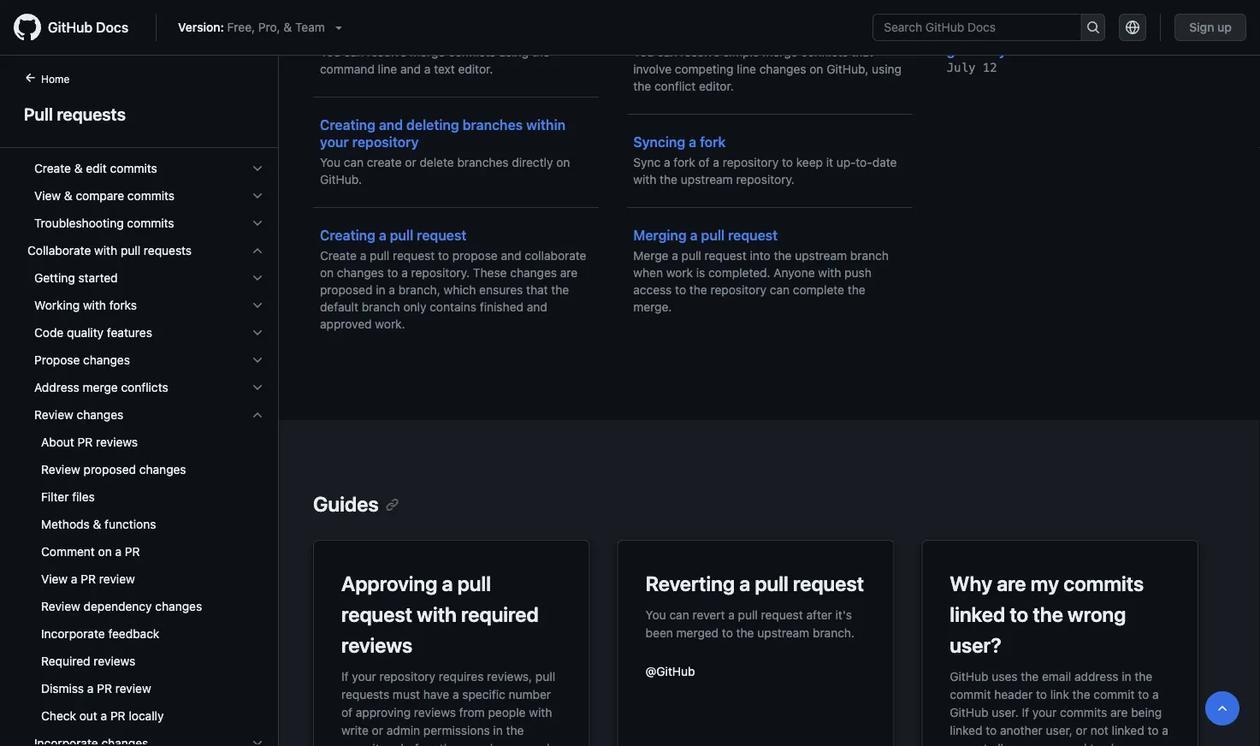 Task type: locate. For each thing, give the bounding box(es) containing it.
are inside "github uses the email address in the commit header to link the commit to a github user. if your commits are being linked to another user, or not linked to a user at all, you may need to ch"
[[1111, 705, 1128, 719]]

can up "github."
[[344, 155, 364, 169]]

linked up user?
[[950, 602, 1005, 626]]

1 vertical spatial view
[[41, 572, 68, 586]]

merge
[[397, 6, 439, 23], [711, 24, 752, 40], [1027, 25, 1069, 41], [410, 45, 445, 59], [763, 45, 798, 59], [83, 380, 118, 394]]

conflicts inside resolving a merge conflict on github you can resolve simple merge conflicts that involve competing line changes on github, using the conflict editor.
[[801, 45, 848, 59]]

1 vertical spatial creating
[[320, 227, 375, 243]]

commits inside why are my commits linked to the wrong user?
[[1064, 572, 1144, 595]]

merge inside dropdown button
[[83, 380, 118, 394]]

1 vertical spatial fork
[[674, 155, 695, 169]]

changes up edit
[[74, 134, 121, 148]]

repository.
[[736, 172, 795, 187], [411, 266, 470, 280]]

1 horizontal spatial commit
[[1094, 687, 1135, 701]]

create down commit
[[34, 161, 71, 175]]

resolving up involve
[[633, 24, 696, 40]]

review inside 'view a pr review' link
[[99, 572, 135, 586]]

fork right 'syncing'
[[700, 134, 726, 150]]

you
[[320, 45, 341, 59], [633, 45, 654, 59], [320, 155, 341, 169], [646, 607, 666, 622]]

creating inside creating a pull request create a pull request to propose and collaborate on changes to a repository. these changes are proposed in a branch, which ensures that the default branch only contains finished and approved work.
[[320, 227, 375, 243]]

0 horizontal spatial fork
[[674, 155, 695, 169]]

your inside "github uses the email address in the commit header to link the commit to a github user. if your commits are being linked to another user, or not linked to a user at all, you may need to ch"
[[1033, 705, 1057, 719]]

2 sc 9kayk9 0 image from the top
[[251, 189, 264, 203]]

creating up create on the left
[[320, 117, 375, 133]]

code quality features button
[[21, 319, 271, 347]]

0 horizontal spatial or
[[372, 723, 383, 737]]

that right ensures
[[526, 283, 548, 297]]

branches left within
[[463, 117, 523, 133]]

collaborate with pull requests element for the commit changes to your project element containing create & edit commits
[[14, 237, 278, 746]]

creating
[[320, 117, 375, 133], [320, 227, 375, 243]]

that inside creating a pull request create a pull request to propose and collaborate on changes to a repository. these changes are proposed in a branch, which ensures that the default branch only contains finished and approved work.
[[526, 283, 548, 297]]

1 vertical spatial branch
[[362, 300, 400, 314]]

1 horizontal spatial resolving
[[633, 24, 696, 40]]

need
[[1060, 741, 1087, 746]]

proposed down about pr reviews
[[83, 462, 136, 477]]

0 horizontal spatial requests
[[57, 104, 126, 124]]

pr down the "functions"
[[125, 545, 140, 559]]

0 vertical spatial in
[[376, 283, 386, 297]]

1 horizontal spatial or
[[405, 155, 416, 169]]

merging
[[633, 227, 687, 243]]

upstream inside 'syncing a fork sync a fork of a repository to keep it up-to-date with the upstream repository.'
[[681, 172, 733, 187]]

commits up not
[[1060, 705, 1107, 719]]

requires
[[439, 669, 484, 683]]

repository inside 'syncing a fork sync a fork of a repository to keep it up-to-date with the upstream repository.'
[[723, 155, 779, 169]]

resolving inside resolving a merge conflict using the command line you can resolve merge conflicts using the command line and a text editor.
[[320, 6, 383, 23]]

out
[[79, 709, 97, 723]]

another
[[1000, 723, 1043, 737]]

review dependency changes
[[41, 599, 202, 613]]

review changes button
[[21, 401, 271, 429]]

&
[[284, 20, 292, 34], [74, 161, 83, 175], [64, 189, 72, 203], [93, 517, 101, 531]]

repository up create on the left
[[352, 134, 419, 150]]

commits up wrong
[[1064, 572, 1144, 595]]

0 horizontal spatial conflicts
[[121, 380, 168, 394]]

is right work
[[696, 266, 705, 280]]

sc 9kayk9 0 image inside code quality features dropdown button
[[251, 326, 264, 340]]

you can revert a pull request after it's been merged to the upstream branch.
[[646, 607, 855, 640]]

reviews up review proposed changes
[[96, 435, 138, 449]]

to-
[[856, 155, 873, 169]]

repository. up into
[[736, 172, 795, 187]]

1 horizontal spatial repository.
[[736, 172, 795, 187]]

collaborate
[[525, 249, 587, 263]]

to down pull requests link
[[124, 134, 135, 148]]

can inside you can revert a pull request after it's been merged to the upstream branch.
[[669, 607, 689, 622]]

started
[[78, 271, 118, 285]]

you up "github."
[[320, 155, 341, 169]]

0 vertical spatial if
[[341, 669, 349, 683]]

creating inside creating and deleting branches within your repository you can create or delete branches directly on github.
[[320, 117, 375, 133]]

changes down address merge conflicts
[[77, 408, 123, 422]]

2 horizontal spatial conflicts
[[801, 45, 848, 59]]

in right address
[[1122, 669, 1132, 683]]

1 horizontal spatial fork
[[700, 134, 726, 150]]

your inside creating and deleting branches within your repository you can create or delete branches directly on github.
[[320, 134, 349, 150]]

sc 9kayk9 0 image
[[251, 216, 264, 230], [251, 244, 264, 258], [251, 271, 264, 285], [251, 299, 264, 312], [251, 353, 264, 367], [251, 737, 264, 746]]

select language: current language is english image
[[1126, 21, 1140, 34]]

2 vertical spatial conflict
[[655, 79, 696, 93]]

is left now
[[1116, 25, 1126, 41]]

conflicts
[[448, 45, 496, 59], [801, 45, 848, 59], [121, 380, 168, 394]]

1 resolve from the left
[[367, 45, 407, 59]]

0 horizontal spatial of
[[341, 705, 353, 719]]

1 vertical spatial review
[[41, 462, 80, 477]]

pull for pull requests
[[24, 104, 53, 124]]

to inside 'merging a pull request merge a pull request into the upstream branch when work is completed. anyone with push access to the repository can complete the merge.'
[[675, 283, 686, 297]]

1 vertical spatial upstream
[[795, 249, 847, 263]]

fork down 'syncing'
[[674, 155, 695, 169]]

0 vertical spatial branches
[[463, 117, 523, 133]]

1 vertical spatial of
[[341, 705, 353, 719]]

0 horizontal spatial is
[[696, 266, 705, 280]]

into
[[750, 249, 771, 263]]

pull inside pull request merge queue is now generally available! july 12
[[947, 25, 971, 41]]

repository down the completed.
[[711, 283, 767, 297]]

can up involve
[[657, 45, 677, 59]]

requests up approving
[[341, 687, 389, 701]]

can inside resolving a merge conflict on github you can resolve simple merge conflicts that involve competing line changes on github, using the conflict editor.
[[657, 45, 677, 59]]

using inside resolving a merge conflict on github you can resolve simple merge conflicts that involve competing line changes on github, using the conflict editor.
[[872, 62, 902, 76]]

review down required reviews link
[[115, 681, 151, 696]]

editor. down the competing
[[699, 79, 734, 93]]

with up 'complete'
[[818, 266, 841, 280]]

1 horizontal spatial editor.
[[699, 79, 734, 93]]

requests down troubleshooting commits dropdown button
[[144, 243, 192, 258]]

comment on a pr
[[41, 545, 140, 559]]

0 vertical spatial requests
[[57, 104, 126, 124]]

2 commit from the left
[[1094, 687, 1135, 701]]

5 sc 9kayk9 0 image from the top
[[251, 353, 264, 367]]

2 vertical spatial are
[[1111, 705, 1128, 719]]

user
[[950, 741, 974, 746]]

sc 9kayk9 0 image for view & compare commits
[[251, 189, 264, 203]]

2 horizontal spatial or
[[1076, 723, 1087, 737]]

pull up commit
[[24, 104, 53, 124]]

commit changes to your project element containing commit changes to your project
[[14, 127, 278, 237]]

1 horizontal spatial are
[[997, 572, 1026, 595]]

you up involve
[[633, 45, 654, 59]]

0 vertical spatial create
[[34, 161, 71, 175]]

0 vertical spatial resolving
[[320, 6, 383, 23]]

changes down collaborate
[[510, 266, 557, 280]]

project
[[166, 134, 205, 148]]

if up write
[[341, 669, 349, 683]]

2 vertical spatial upstream
[[757, 625, 810, 640]]

to
[[124, 134, 135, 148], [782, 155, 793, 169], [438, 249, 449, 263], [387, 266, 398, 280], [675, 283, 686, 297], [1010, 602, 1029, 626], [722, 625, 733, 640], [1036, 687, 1047, 701], [1138, 687, 1149, 701], [986, 723, 997, 737], [1148, 723, 1159, 737], [1090, 741, 1101, 746]]

0 vertical spatial fork
[[700, 134, 726, 150]]

the inside resolving a merge conflict on github you can resolve simple merge conflicts that involve competing line changes on github, using the conflict editor.
[[633, 79, 651, 93]]

sc 9kayk9 0 image inside collaborate with pull requests dropdown button
[[251, 244, 264, 258]]

& up "troubleshooting"
[[64, 189, 72, 203]]

branches right 'delete'
[[457, 155, 509, 169]]

upstream down 'syncing'
[[681, 172, 733, 187]]

1 vertical spatial resolving
[[633, 24, 696, 40]]

2 collaborate with pull requests element from the top
[[14, 264, 278, 746]]

1 vertical spatial are
[[997, 572, 1026, 595]]

review for review changes
[[34, 408, 73, 422]]

1 horizontal spatial that
[[852, 45, 873, 59]]

2 creating from the top
[[320, 227, 375, 243]]

creating down "github."
[[320, 227, 375, 243]]

conflicts up github,
[[801, 45, 848, 59]]

1 vertical spatial command
[[320, 62, 375, 76]]

2 vertical spatial using
[[872, 62, 902, 76]]

in up be
[[493, 723, 503, 737]]

0 vertical spatial view
[[34, 189, 61, 203]]

involve
[[633, 62, 672, 76]]

request inside approving a pull request with required reviews
[[341, 602, 412, 626]]

0 vertical spatial pull
[[947, 25, 971, 41]]

check out a pr locally
[[41, 709, 164, 723]]

2 resolve from the left
[[680, 45, 720, 59]]

review changes
[[34, 408, 123, 422]]

proposed
[[320, 283, 373, 297], [83, 462, 136, 477]]

they
[[440, 741, 464, 746]]

1 commit from the left
[[950, 687, 991, 701]]

0 vertical spatial review
[[99, 572, 135, 586]]

1 sc 9kayk9 0 image from the top
[[251, 216, 264, 230]]

linked inside why are my commits linked to the wrong user?
[[950, 602, 1005, 626]]

can inside resolving a merge conflict using the command line you can resolve merge conflicts using the command line and a text editor.
[[344, 45, 364, 59]]

0 vertical spatial is
[[1116, 25, 1126, 41]]

proposed up the default at the left of the page
[[320, 283, 373, 297]]

can inside creating and deleting branches within your repository you can create or delete branches directly on github.
[[344, 155, 364, 169]]

2 horizontal spatial requests
[[341, 687, 389, 701]]

with down approving
[[417, 602, 457, 626]]

& left edit
[[74, 161, 83, 175]]

that inside resolving a merge conflict on github you can resolve simple merge conflicts that involve competing line changes on github, using the conflict editor.
[[852, 45, 873, 59]]

1 vertical spatial in
[[1122, 669, 1132, 683]]

requests inside dropdown button
[[144, 243, 192, 258]]

1 vertical spatial conflict
[[756, 24, 804, 40]]

3 sc 9kayk9 0 image from the top
[[251, 326, 264, 340]]

0 vertical spatial that
[[852, 45, 873, 59]]

0 horizontal spatial proposed
[[83, 462, 136, 477]]

approving a pull request with required reviews
[[341, 572, 539, 657]]

line right triangle down image
[[388, 24, 411, 40]]

up-
[[837, 155, 856, 169]]

collaborate with pull requests element
[[14, 237, 278, 746], [14, 264, 278, 746]]

0 horizontal spatial editor.
[[458, 62, 493, 76]]

2 vertical spatial requests
[[341, 687, 389, 701]]

these
[[473, 266, 507, 280]]

0 horizontal spatial in
[[376, 283, 386, 297]]

1 creating from the top
[[320, 117, 375, 133]]

review up incorporate
[[41, 599, 80, 613]]

approving
[[341, 572, 437, 595]]

finished
[[480, 300, 524, 314]]

conflict down involve
[[655, 79, 696, 93]]

with up code quality features
[[83, 298, 106, 312]]

and right the finished
[[527, 300, 547, 314]]

2 vertical spatial review
[[41, 599, 80, 613]]

it's
[[836, 607, 852, 622]]

commit changes to your project element containing create & edit commits
[[14, 155, 278, 237]]

to up being
[[1138, 687, 1149, 701]]

1 horizontal spatial requests
[[144, 243, 192, 258]]

sc 9kayk9 0 image inside troubleshooting commits dropdown button
[[251, 216, 264, 230]]

command right "pro,"
[[320, 24, 384, 40]]

and up create on the left
[[379, 117, 403, 133]]

2 horizontal spatial conflict
[[756, 24, 804, 40]]

0 vertical spatial branch
[[850, 249, 889, 263]]

are down collaborate
[[560, 266, 578, 280]]

2 sc 9kayk9 0 image from the top
[[251, 244, 264, 258]]

1 horizontal spatial if
[[1022, 705, 1029, 719]]

0 horizontal spatial pull
[[24, 104, 53, 124]]

been
[[646, 625, 673, 640]]

view & compare commits
[[34, 189, 175, 203]]

request down approving
[[341, 602, 412, 626]]

collaborate with pull requests element containing collaborate with pull requests
[[14, 237, 278, 746]]

only
[[403, 300, 426, 314]]

commit left header
[[950, 687, 991, 701]]

to inside you can revert a pull request after it's been merged to the upstream branch.
[[722, 625, 733, 640]]

1 vertical spatial pull
[[24, 104, 53, 124]]

None search field
[[873, 14, 1106, 41]]

branch up push at the right of page
[[850, 249, 889, 263]]

your up "github."
[[320, 134, 349, 150]]

1 horizontal spatial branch
[[850, 249, 889, 263]]

branch up work.
[[362, 300, 400, 314]]

conflict for using
[[442, 6, 491, 23]]

pro,
[[258, 20, 280, 34]]

sc 9kayk9 0 image
[[251, 162, 264, 175], [251, 189, 264, 203], [251, 326, 264, 340], [251, 381, 264, 394], [251, 408, 264, 422]]

2 vertical spatial in
[[493, 723, 503, 737]]

requests up commit changes to your project
[[57, 104, 126, 124]]

sc 9kayk9 0 image inside getting started dropdown button
[[251, 271, 264, 285]]

dismiss
[[41, 681, 84, 696]]

scroll to top image
[[1216, 702, 1229, 715]]

you up "been"
[[646, 607, 666, 622]]

your
[[138, 134, 162, 148], [320, 134, 349, 150], [352, 669, 376, 683], [1033, 705, 1057, 719]]

pull up generally
[[947, 25, 971, 41]]

2 horizontal spatial in
[[1122, 669, 1132, 683]]

review inside 'link'
[[41, 462, 80, 477]]

conflict
[[442, 6, 491, 23], [756, 24, 804, 40], [655, 79, 696, 93]]

review inside dismiss a pr review link
[[115, 681, 151, 696]]

0 horizontal spatial branch
[[362, 300, 400, 314]]

1 commit changes to your project element from the top
[[14, 127, 278, 237]]

is
[[1116, 25, 1126, 41], [696, 266, 705, 280]]

to up the all, on the right bottom of page
[[986, 723, 997, 737]]

code
[[34, 326, 64, 340]]

are
[[560, 266, 578, 280], [997, 572, 1026, 595], [1111, 705, 1128, 719]]

1 sc 9kayk9 0 image from the top
[[251, 162, 264, 175]]

review inside dropdown button
[[34, 408, 73, 422]]

1 horizontal spatial conflict
[[655, 79, 696, 93]]

request up the completed.
[[705, 249, 747, 263]]

resolving inside resolving a merge conflict on github you can resolve simple merge conflicts that involve competing line changes on github, using the conflict editor.
[[633, 24, 696, 40]]

pull up number
[[536, 669, 555, 683]]

0 horizontal spatial that
[[526, 283, 548, 297]]

triangle down image
[[332, 21, 345, 34]]

0 vertical spatial command
[[320, 24, 384, 40]]

sc 9kayk9 0 image inside propose changes dropdown button
[[251, 353, 264, 367]]

0 vertical spatial are
[[560, 266, 578, 280]]

methods & functions
[[41, 517, 156, 531]]

sc 9kayk9 0 image inside the view & compare commits dropdown button
[[251, 189, 264, 203]]

review changes element
[[14, 401, 278, 730], [14, 429, 278, 730]]

conflict up simple at top right
[[756, 24, 804, 40]]

0 vertical spatial creating
[[320, 117, 375, 133]]

2 command from the top
[[320, 62, 375, 76]]

upstream up anyone
[[795, 249, 847, 263]]

0 vertical spatial of
[[699, 155, 710, 169]]

creating a pull request create a pull request to propose and collaborate on changes to a repository. these changes are proposed in a branch, which ensures that the default branch only contains finished and approved work.
[[320, 227, 587, 331]]

1 horizontal spatial is
[[1116, 25, 1126, 41]]

upstream down after
[[757, 625, 810, 640]]

line
[[388, 24, 411, 40], [378, 62, 397, 76], [737, 62, 756, 76]]

conflict inside resolving a merge conflict using the command line you can resolve merge conflicts using the command line and a text editor.
[[442, 6, 491, 23]]

your up create & edit commits dropdown button
[[138, 134, 162, 148]]

1 vertical spatial proposed
[[83, 462, 136, 477]]

sign up
[[1189, 20, 1232, 34]]

and left text
[[400, 62, 421, 76]]

sc 9kayk9 0 image for propose changes
[[251, 353, 264, 367]]

1 review changes element from the top
[[14, 401, 278, 730]]

conflict for on
[[756, 24, 804, 40]]

1 horizontal spatial conflicts
[[448, 45, 496, 59]]

after
[[806, 607, 832, 622]]

reviews up must on the left
[[341, 633, 413, 657]]

1 vertical spatial editor.
[[699, 79, 734, 93]]

branch,
[[398, 283, 440, 297]]

repository inside 'merging a pull request merge a pull request into the upstream branch when work is completed. anyone with push access to the repository can complete the merge.'
[[711, 283, 767, 297]]

0 horizontal spatial if
[[341, 669, 349, 683]]

repository. up which
[[411, 266, 470, 280]]

1 vertical spatial branches
[[457, 155, 509, 169]]

0 horizontal spatial commit
[[950, 687, 991, 701]]

0 vertical spatial review
[[34, 408, 73, 422]]

pull up work.
[[370, 249, 390, 263]]

collaborate with pull requests element containing getting started
[[14, 264, 278, 746]]

2 commit changes to your project element from the top
[[14, 155, 278, 237]]

commits for view & compare commits
[[127, 189, 175, 203]]

request up into
[[728, 227, 778, 243]]

0 vertical spatial proposed
[[320, 283, 373, 297]]

commit changes to your project element
[[14, 127, 278, 237], [14, 155, 278, 237]]

4 sc 9kayk9 0 image from the top
[[251, 381, 264, 394]]

1 vertical spatial is
[[696, 266, 705, 280]]

pull inside if your repository requires reviews, pull requests must have a specific number of approving reviews from people with write or admin permissions in the repository before they can be merged.
[[536, 669, 555, 683]]

1 vertical spatial using
[[499, 45, 529, 59]]

incorporate
[[41, 627, 105, 641]]

0 horizontal spatial create
[[34, 161, 71, 175]]

header
[[994, 687, 1033, 701]]

0 horizontal spatial repository.
[[411, 266, 470, 280]]

view inside dropdown button
[[34, 189, 61, 203]]

1 vertical spatial create
[[320, 249, 357, 263]]

review for review proposed changes
[[41, 462, 80, 477]]

of up write
[[341, 705, 353, 719]]

2 horizontal spatial are
[[1111, 705, 1128, 719]]

0 vertical spatial repository.
[[736, 172, 795, 187]]

to left keep
[[782, 155, 793, 169]]

commit changes to your project button
[[21, 127, 271, 155]]

or up "need"
[[1076, 723, 1087, 737]]

with down sync
[[633, 172, 657, 187]]

the
[[533, 6, 554, 23], [532, 45, 550, 59], [633, 79, 651, 93], [660, 172, 678, 187], [774, 249, 792, 263], [551, 283, 569, 297], [689, 283, 707, 297], [848, 283, 866, 297], [1033, 602, 1063, 626], [736, 625, 754, 640], [1021, 669, 1039, 683], [1135, 669, 1153, 683], [1073, 687, 1091, 701], [506, 723, 524, 737]]

5 sc 9kayk9 0 image from the top
[[251, 408, 264, 422]]

if inside "github uses the email address in the commit header to link the commit to a github user. if your commits are being linked to another user, or not linked to a user at all, you may need to ch"
[[1022, 705, 1029, 719]]

being
[[1131, 705, 1162, 719]]

creating for your
[[320, 117, 375, 133]]

merging a pull request merge a pull request into the upstream branch when work is completed. anyone with push access to the repository can complete the merge.
[[633, 227, 889, 314]]

commits down commit changes to your project 'dropdown button'
[[110, 161, 157, 175]]

propose
[[452, 249, 498, 263]]

sign
[[1189, 20, 1215, 34]]

incorporate feedback link
[[21, 620, 271, 648]]

sc 9kayk9 0 image inside review changes dropdown button
[[251, 408, 264, 422]]

or inside creating and deleting branches within your repository you can create or delete branches directly on github.
[[405, 155, 416, 169]]

1 horizontal spatial create
[[320, 249, 357, 263]]

with
[[633, 172, 657, 187], [94, 243, 117, 258], [818, 266, 841, 280], [83, 298, 106, 312], [417, 602, 457, 626], [529, 705, 552, 719]]

fork
[[700, 134, 726, 150], [674, 155, 695, 169]]

you down triangle down image
[[320, 45, 341, 59]]

1 vertical spatial that
[[526, 283, 548, 297]]

and inside creating and deleting branches within your repository you can create or delete branches directly on github.
[[379, 117, 403, 133]]

troubleshooting
[[34, 216, 124, 230]]

0 vertical spatial upstream
[[681, 172, 733, 187]]

pull
[[947, 25, 971, 41], [24, 104, 53, 124]]

if up another
[[1022, 705, 1029, 719]]

1 horizontal spatial proposed
[[320, 283, 373, 297]]

1 vertical spatial review
[[115, 681, 151, 696]]

approved
[[320, 317, 372, 331]]

3 sc 9kayk9 0 image from the top
[[251, 271, 264, 285]]

4 sc 9kayk9 0 image from the top
[[251, 299, 264, 312]]

tooltip
[[1206, 691, 1240, 726]]

0 horizontal spatial resolve
[[367, 45, 407, 59]]

1 horizontal spatial of
[[699, 155, 710, 169]]

1 vertical spatial repository.
[[411, 266, 470, 280]]

pull up required
[[457, 572, 491, 595]]

admin
[[386, 723, 420, 737]]

1 horizontal spatial in
[[493, 723, 503, 737]]

sc 9kayk9 0 image inside create & edit commits dropdown button
[[251, 162, 264, 175]]

1 horizontal spatial pull
[[947, 25, 971, 41]]

1 vertical spatial requests
[[144, 243, 192, 258]]

0 vertical spatial conflict
[[442, 6, 491, 23]]

complete
[[793, 283, 844, 297]]

github,
[[827, 62, 869, 76]]

0 vertical spatial editor.
[[458, 62, 493, 76]]

user,
[[1046, 723, 1073, 737]]

0 horizontal spatial are
[[560, 266, 578, 280]]

of
[[699, 155, 710, 169], [341, 705, 353, 719]]

1 horizontal spatial resolve
[[680, 45, 720, 59]]

repository
[[352, 134, 419, 150], [723, 155, 779, 169], [711, 283, 767, 297], [380, 669, 436, 683], [341, 741, 397, 746]]

request left after
[[761, 607, 803, 622]]

or left 'delete'
[[405, 155, 416, 169]]

or
[[405, 155, 416, 169], [372, 723, 383, 737], [1076, 723, 1087, 737]]

2 review changes element from the top
[[14, 429, 278, 730]]

github up github,
[[827, 24, 873, 40]]

generally
[[947, 42, 1007, 59]]

sc 9kayk9 0 image for create & edit commits
[[251, 162, 264, 175]]

1 collaborate with pull requests element from the top
[[14, 237, 278, 746]]

repository left keep
[[723, 155, 779, 169]]

0 horizontal spatial conflict
[[442, 6, 491, 23]]

collaborate with pull requests element for the commit changes to your project element containing commit changes to your project
[[14, 264, 278, 746]]

create inside create & edit commits dropdown button
[[34, 161, 71, 175]]

free,
[[227, 20, 255, 34]]

edit
[[86, 161, 107, 175]]

1 vertical spatial if
[[1022, 705, 1029, 719]]

to down revert
[[722, 625, 733, 640]]



Task type: vqa. For each thing, say whether or not it's contained in the screenshot.
the topmost Privacy Policies
no



Task type: describe. For each thing, give the bounding box(es) containing it.
in inside if your repository requires reviews, pull requests must have a specific number of approving reviews from people with write or admin permissions in the repository before they can be merged.
[[493, 723, 503, 737]]

request inside pull request merge queue is now generally available! july 12
[[974, 25, 1024, 41]]

a inside check out a pr locally link
[[101, 709, 107, 723]]

review changes element containing about pr reviews
[[14, 429, 278, 730]]

address merge conflicts
[[34, 380, 168, 394]]

reverting a pull request
[[646, 572, 864, 595]]

work.
[[375, 317, 405, 331]]

search image
[[1086, 21, 1100, 34]]

review for view a pr review
[[99, 572, 135, 586]]

a inside comment on a pr link
[[115, 545, 122, 559]]

troubleshooting commits
[[34, 216, 174, 230]]

linked down being
[[1112, 723, 1145, 737]]

request up propose
[[417, 227, 467, 243]]

changes inside 'dropdown button'
[[74, 134, 121, 148]]

pull up you can revert a pull request after it's been merged to the upstream branch.
[[755, 572, 789, 595]]

upstream inside you can revert a pull request after it's been merged to the upstream branch.
[[757, 625, 810, 640]]

github.
[[320, 172, 362, 187]]

6 sc 9kayk9 0 image from the top
[[251, 737, 264, 746]]

create & edit commits button
[[21, 155, 271, 182]]

commits for why are my commits linked to the wrong user?
[[1064, 572, 1144, 595]]

the inside if your repository requires reviews, pull requests must have a specific number of approving reviews from people with write or admin permissions in the repository before they can be merged.
[[506, 723, 524, 737]]

features
[[107, 326, 152, 340]]

is inside 'merging a pull request merge a pull request into the upstream branch when work is completed. anyone with push access to the repository can complete the merge.'
[[696, 266, 705, 280]]

& right "pro,"
[[284, 20, 292, 34]]

now
[[1130, 25, 1157, 41]]

docs
[[96, 19, 128, 36]]

date
[[872, 155, 897, 169]]

forks
[[109, 298, 137, 312]]

sign up link
[[1175, 14, 1247, 41]]

you inside you can revert a pull request after it's been merged to the upstream branch.
[[646, 607, 666, 622]]

collaborate with pull requests button
[[21, 237, 271, 264]]

have
[[423, 687, 449, 701]]

filter files
[[41, 490, 95, 504]]

queue
[[1072, 25, 1112, 41]]

check out a pr locally link
[[21, 702, 271, 730]]

pull for pull request merge queue is now generally available! july 12
[[947, 25, 971, 41]]

code quality features
[[34, 326, 152, 340]]

to left propose
[[438, 249, 449, 263]]

to inside 'dropdown button'
[[124, 134, 135, 148]]

of inside 'syncing a fork sync a fork of a repository to keep it up-to-date with the upstream repository.'
[[699, 155, 710, 169]]

the inside why are my commits linked to the wrong user?
[[1033, 602, 1063, 626]]

0 vertical spatial using
[[494, 6, 530, 23]]

view & compare commits button
[[21, 182, 271, 210]]

people
[[488, 705, 526, 719]]

commits for create & edit commits
[[110, 161, 157, 175]]

merged.
[[507, 741, 553, 746]]

with inside approving a pull request with required reviews
[[417, 602, 457, 626]]

is inside pull request merge queue is now generally available! july 12
[[1116, 25, 1126, 41]]

collaborate with pull requests
[[27, 243, 192, 258]]

your inside if your repository requires reviews, pull requests must have a specific number of approving reviews from people with write or admin permissions in the repository before they can be merged.
[[352, 669, 376, 683]]

comment on a pr link
[[21, 538, 271, 566]]

changes up address merge conflicts
[[83, 353, 130, 367]]

proposed inside creating a pull request create a pull request to propose and collaborate on changes to a repository. these changes are proposed in a branch, which ensures that the default branch only contains finished and approved work.
[[320, 283, 373, 297]]

propose changes
[[34, 353, 130, 367]]

reviews down incorporate feedback
[[94, 654, 135, 668]]

repository inside creating and deleting branches within your repository you can create or delete branches directly on github.
[[352, 134, 419, 150]]

creating and deleting branches within your repository you can create or delete branches directly on github.
[[320, 117, 570, 187]]

pull requests element
[[0, 69, 279, 746]]

with down troubleshooting commits
[[94, 243, 117, 258]]

specific
[[462, 687, 505, 701]]

sc 9kayk9 0 image for review changes
[[251, 408, 264, 422]]

pr down comment on a pr
[[81, 572, 96, 586]]

are inside creating a pull request create a pull request to propose and collaborate on changes to a repository. these changes are proposed in a branch, which ensures that the default branch only contains finished and approved work.
[[560, 266, 578, 280]]

github uses the email address in the commit header to link the commit to a github user. if your commits are being linked to another user, or not linked to a user at all, you may need to ch
[[950, 669, 1169, 746]]

to up work.
[[387, 266, 398, 280]]

guides
[[313, 492, 379, 516]]

review for dismiss a pr review
[[115, 681, 151, 696]]

july 12 element
[[947, 61, 997, 75]]

or inside if your repository requires reviews, pull requests must have a specific number of approving reviews from people with write or admin permissions in the repository before they can be merged.
[[372, 723, 383, 737]]

work
[[666, 266, 693, 280]]

check
[[41, 709, 76, 723]]

12
[[983, 61, 997, 75]]

are inside why are my commits linked to the wrong user?
[[997, 572, 1026, 595]]

pull inside approving a pull request with required reviews
[[457, 572, 491, 595]]

repository. inside 'syncing a fork sync a fork of a repository to keep it up-to-date with the upstream repository.'
[[736, 172, 795, 187]]

reviews,
[[487, 669, 532, 683]]

compare
[[76, 189, 124, 203]]

pr up check out a pr locally
[[97, 681, 112, 696]]

dismiss a pr review link
[[21, 675, 271, 702]]

github inside resolving a merge conflict on github you can resolve simple merge conflicts that involve competing line changes on github, using the conflict editor.
[[827, 24, 873, 40]]

your inside 'dropdown button'
[[138, 134, 162, 148]]

in inside "github uses the email address in the commit header to link the commit to a github user. if your commits are being linked to another user, or not linked to a user at all, you may need to ch"
[[1122, 669, 1132, 683]]

push
[[845, 266, 872, 280]]

sc 9kayk9 0 image for code quality features
[[251, 326, 264, 340]]

syncing a fork sync a fork of a repository to keep it up-to-date with the upstream repository.
[[633, 134, 897, 187]]

conflicts inside resolving a merge conflict using the command line you can resolve merge conflicts using the command line and a text editor.
[[448, 45, 496, 59]]

Search GitHub Docs search field
[[874, 15, 1081, 40]]

sc 9kayk9 0 image for troubleshooting commits
[[251, 216, 264, 230]]

approving
[[356, 705, 411, 719]]

view a pr review link
[[21, 566, 271, 593]]

home
[[41, 73, 70, 85]]

version:
[[178, 20, 224, 34]]

on inside comment on a pr link
[[98, 545, 112, 559]]

github docs
[[48, 19, 128, 36]]

the inside 'syncing a fork sync a fork of a repository to keep it up-to-date with the upstream repository.'
[[660, 172, 678, 187]]

repository down write
[[341, 741, 397, 746]]

& for methods & functions
[[93, 517, 101, 531]]

functions
[[104, 517, 156, 531]]

view for view a pr review
[[41, 572, 68, 586]]

required
[[461, 602, 539, 626]]

at
[[977, 741, 988, 746]]

sc 9kayk9 0 image for working with forks
[[251, 299, 264, 312]]

requests inside if your repository requires reviews, pull requests must have a specific number of approving reviews from people with write or admin permissions in the repository before they can be merged.
[[341, 687, 389, 701]]

and inside resolving a merge conflict using the command line you can resolve merge conflicts using the command line and a text editor.
[[400, 62, 421, 76]]

branch.
[[813, 625, 855, 640]]

simple
[[723, 45, 759, 59]]

with inside 'syncing a fork sync a fork of a repository to keep it up-to-date with the upstream repository.'
[[633, 172, 657, 187]]

address merge conflicts button
[[21, 374, 271, 401]]

github up user
[[950, 705, 989, 719]]

delete
[[420, 155, 454, 169]]

be
[[490, 741, 504, 746]]

a inside 'view a pr review' link
[[71, 572, 77, 586]]

reviews inside approving a pull request with required reviews
[[341, 633, 413, 657]]

on inside creating and deleting branches within your repository you can create or delete branches directly on github.
[[556, 155, 570, 169]]

wrong
[[1068, 602, 1126, 626]]

with inside if your repository requires reviews, pull requests must have a specific number of approving reviews from people with write or admin permissions in the repository before they can be merged.
[[529, 705, 552, 719]]

the inside you can revert a pull request after it's been merged to the upstream branch.
[[736, 625, 754, 640]]

editor. inside resolving a merge conflict on github you can resolve simple merge conflicts that involve competing line changes on github, using the conflict editor.
[[699, 79, 734, 93]]

commits down the view & compare commits dropdown button
[[127, 216, 174, 230]]

changes up the default at the left of the page
[[337, 266, 384, 280]]

changes inside resolving a merge conflict on github you can resolve simple merge conflicts that involve competing line changes on github, using the conflict editor.
[[760, 62, 806, 76]]

revert
[[693, 607, 725, 622]]

not
[[1091, 723, 1109, 737]]

resolve inside resolving a merge conflict on github you can resolve simple merge conflicts that involve competing line changes on github, using the conflict editor.
[[680, 45, 720, 59]]

merged
[[676, 625, 719, 640]]

linked up user
[[950, 723, 983, 737]]

which
[[444, 283, 476, 297]]

merge inside pull request merge queue is now generally available! july 12
[[1027, 25, 1069, 41]]

you inside creating and deleting branches within your repository you can create or delete branches directly on github.
[[320, 155, 341, 169]]

branch inside creating a pull request create a pull request to propose and collaborate on changes to a repository. these changes are proposed in a branch, which ensures that the default branch only contains finished and approved work.
[[362, 300, 400, 314]]

pr left locally
[[110, 709, 126, 723]]

dependency
[[83, 599, 152, 613]]

a inside you can revert a pull request after it's been merged to the upstream branch.
[[728, 607, 735, 622]]

from
[[459, 705, 485, 719]]

resolving for you
[[633, 24, 696, 40]]

can inside if your repository requires reviews, pull requests must have a specific number of approving reviews from people with write or admin permissions in the repository before they can be merged.
[[467, 741, 487, 746]]

& for create & edit commits
[[74, 161, 83, 175]]

must
[[393, 687, 420, 701]]

create inside creating a pull request create a pull request to propose and collaborate on changes to a repository. these changes are proposed in a branch, which ensures that the default branch only contains finished and approved work.
[[320, 249, 357, 263]]

a inside if your repository requires reviews, pull requests must have a specific number of approving reviews from people with write or admin permissions in the repository before they can be merged.
[[453, 687, 459, 701]]

reviews inside if your repository requires reviews, pull requests must have a specific number of approving reviews from people with write or admin permissions in the repository before they can be merged.
[[414, 705, 456, 719]]

required
[[41, 654, 90, 668]]

permissions
[[423, 723, 490, 737]]

repository up must on the left
[[380, 669, 436, 683]]

pull inside dropdown button
[[121, 243, 140, 258]]

user.
[[992, 705, 1019, 719]]

comment
[[41, 545, 95, 559]]

a inside dismiss a pr review link
[[87, 681, 94, 696]]

line left text
[[378, 62, 397, 76]]

working with forks button
[[21, 292, 271, 319]]

if inside if your repository requires reviews, pull requests must have a specific number of approving reviews from people with write or admin permissions in the repository before they can be merged.
[[341, 669, 349, 683]]

1 command from the top
[[320, 24, 384, 40]]

all,
[[991, 741, 1007, 746]]

methods
[[41, 517, 90, 531]]

pull inside you can revert a pull request after it's been merged to the upstream branch.
[[738, 607, 758, 622]]

repository. inside creating a pull request create a pull request to propose and collaborate on changes to a repository. these changes are proposed in a branch, which ensures that the default branch only contains finished and approved work.
[[411, 266, 470, 280]]

a inside resolving a merge conflict on github you can resolve simple merge conflicts that involve competing line changes on github, using the conflict editor.
[[700, 24, 707, 40]]

pull up work
[[682, 249, 701, 263]]

and up these on the top of the page
[[501, 249, 522, 263]]

with inside 'merging a pull request merge a pull request into the upstream branch when work is completed. anyone with push access to the repository can complete the merge.'
[[818, 266, 841, 280]]

you inside resolving a merge conflict on github you can resolve simple merge conflicts that involve competing line changes on github, using the conflict editor.
[[633, 45, 654, 59]]

pull up the completed.
[[701, 227, 725, 243]]

changes down 'view a pr review' link on the bottom of the page
[[155, 599, 202, 613]]

request inside you can revert a pull request after it's been merged to the upstream branch.
[[761, 607, 803, 622]]

request up 'branch,'
[[393, 249, 435, 263]]

resolving a merge conflict on github you can resolve simple merge conflicts that involve competing line changes on github, using the conflict editor.
[[633, 24, 902, 93]]

review changes element containing review changes
[[14, 401, 278, 730]]

getting started button
[[21, 264, 271, 292]]

@github
[[646, 664, 695, 678]]

you inside resolving a merge conflict using the command line you can resolve merge conflicts using the command line and a text editor.
[[320, 45, 341, 59]]

july
[[947, 61, 976, 75]]

sc 9kayk9 0 image for collaborate with pull requests
[[251, 244, 264, 258]]

editor. inside resolving a merge conflict using the command line you can resolve merge conflicts using the command line and a text editor.
[[458, 62, 493, 76]]

to down not
[[1090, 741, 1101, 746]]

troubleshooting commits button
[[21, 210, 271, 237]]

github docs link
[[14, 14, 142, 41]]

a inside approving a pull request with required reviews
[[442, 572, 453, 595]]

request up after
[[793, 572, 864, 595]]

proposed inside 'link'
[[83, 462, 136, 477]]

to left the link
[[1036, 687, 1047, 701]]

merge.
[[633, 300, 672, 314]]

creating for a
[[320, 227, 375, 243]]

resolving for command
[[320, 6, 383, 23]]

may
[[1033, 741, 1056, 746]]

github down user?
[[950, 669, 989, 683]]

conflicts inside dropdown button
[[121, 380, 168, 394]]

or inside "github uses the email address in the commit header to link the commit to a github user. if your commits are being linked to another user, or not linked to a user at all, you may need to ch"
[[1076, 723, 1087, 737]]

about
[[41, 435, 74, 449]]

deleting
[[406, 117, 459, 133]]

default
[[320, 300, 358, 314]]

methods & functions link
[[21, 511, 271, 538]]

line inside resolving a merge conflict on github you can resolve simple merge conflicts that involve competing line changes on github, using the conflict editor.
[[737, 62, 756, 76]]

changes inside 'link'
[[139, 462, 186, 477]]

anyone
[[774, 266, 815, 280]]

pr right about
[[78, 435, 93, 449]]

review for review dependency changes
[[41, 599, 80, 613]]

branch inside 'merging a pull request merge a pull request into the upstream branch when work is completed. anyone with push access to the repository can complete the merge.'
[[850, 249, 889, 263]]

pull requests
[[24, 104, 126, 124]]

can inside 'merging a pull request merge a pull request into the upstream branch when work is completed. anyone with push access to the repository can complete the merge.'
[[770, 283, 790, 297]]

& for view & compare commits
[[64, 189, 72, 203]]

pull up 'branch,'
[[390, 227, 413, 243]]

view for view & compare commits
[[34, 189, 61, 203]]

completed.
[[708, 266, 771, 280]]

resolving a merge conflict using the command line you can resolve merge conflicts using the command line and a text editor.
[[320, 6, 554, 76]]

directly
[[512, 155, 553, 169]]

to down being
[[1148, 723, 1159, 737]]

upstream inside 'merging a pull request merge a pull request into the upstream branch when work is completed. anyone with push access to the repository can complete the merge.'
[[795, 249, 847, 263]]

text
[[434, 62, 455, 76]]

of inside if your repository requires reviews, pull requests must have a specific number of approving reviews from people with write or admin permissions in the repository before they can be merged.
[[341, 705, 353, 719]]

the inside creating a pull request create a pull request to propose and collaborate on changes to a repository. these changes are proposed in a branch, which ensures that the default branch only contains finished and approved work.
[[551, 283, 569, 297]]

resolve inside resolving a merge conflict using the command line you can resolve merge conflicts using the command line and a text editor.
[[367, 45, 407, 59]]

to inside 'syncing a fork sync a fork of a repository to keep it up-to-date with the upstream repository.'
[[782, 155, 793, 169]]

sc 9kayk9 0 image for getting started
[[251, 271, 264, 285]]

on inside creating a pull request create a pull request to propose and collaborate on changes to a repository. these changes are proposed in a branch, which ensures that the default branch only contains finished and approved work.
[[320, 266, 334, 280]]

about pr reviews link
[[21, 429, 271, 456]]

to inside why are my commits linked to the wrong user?
[[1010, 602, 1029, 626]]

in inside creating a pull request create a pull request to propose and collaborate on changes to a repository. these changes are proposed in a branch, which ensures that the default branch only contains finished and approved work.
[[376, 283, 386, 297]]

sc 9kayk9 0 image for address merge conflicts
[[251, 381, 264, 394]]

getting
[[34, 271, 75, 285]]

filter files link
[[21, 483, 271, 511]]

github left docs
[[48, 19, 93, 36]]

commit changes to your project
[[27, 134, 205, 148]]

commits inside "github uses the email address in the commit header to link the commit to a github user. if your commits are being linked to another user, or not linked to a user at all, you may need to ch"
[[1060, 705, 1107, 719]]



